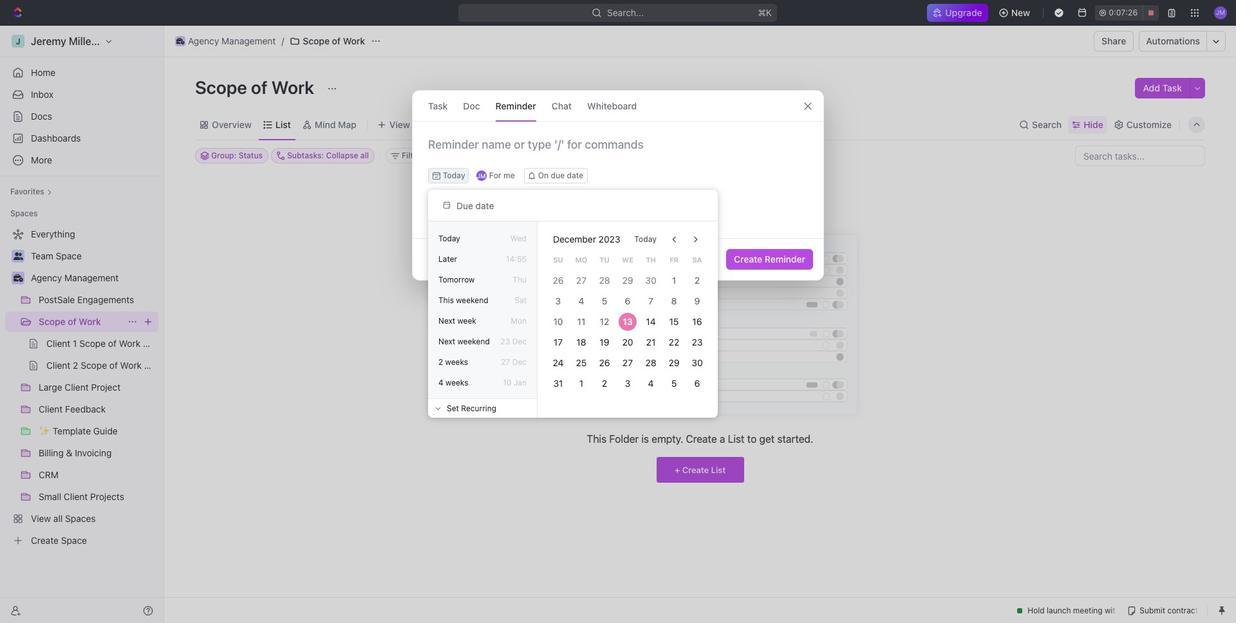 Task type: vqa. For each thing, say whether or not it's contained in the screenshot.
3
yes



Task type: describe. For each thing, give the bounding box(es) containing it.
18
[[577, 337, 587, 348]]

0 horizontal spatial agency management link
[[31, 268, 156, 289]]

31
[[554, 378, 563, 389]]

1 horizontal spatial 28
[[646, 358, 657, 368]]

1 horizontal spatial of
[[251, 77, 268, 98]]

dec for 23 dec
[[513, 337, 527, 347]]

doc button
[[463, 91, 480, 121]]

home
[[31, 67, 56, 78]]

weekend for this weekend
[[456, 296, 489, 305]]

management inside "tree"
[[64, 272, 119, 283]]

1 vertical spatial 1
[[580, 378, 584, 389]]

8
[[672, 296, 677, 307]]

automations
[[1147, 35, 1201, 46]]

this for this weekend
[[439, 296, 454, 305]]

share button
[[1094, 31, 1135, 52]]

0 horizontal spatial 29
[[623, 275, 634, 286]]

1 horizontal spatial 27
[[576, 275, 587, 286]]

1 vertical spatial 6
[[695, 378, 700, 389]]

chat button
[[552, 91, 572, 121]]

whiteboard
[[588, 100, 637, 111]]

add
[[1144, 82, 1161, 93]]

23 for 23 dec
[[501, 337, 510, 347]]

wed
[[511, 234, 527, 243]]

mo
[[576, 256, 588, 264]]

4 weeks
[[439, 378, 469, 388]]

21
[[647, 337, 656, 348]]

automations button
[[1140, 32, 1207, 51]]

0 vertical spatial work
[[343, 35, 365, 46]]

map
[[338, 119, 357, 130]]

24
[[553, 358, 564, 368]]

this for this folder is empty. create a list to get started.
[[587, 434, 607, 445]]

scope inside "tree"
[[39, 316, 65, 327]]

agency management inside "tree"
[[31, 272, 119, 283]]

11
[[578, 316, 586, 327]]

overview link
[[209, 116, 252, 134]]

work inside "tree"
[[79, 316, 101, 327]]

search button
[[1016, 116, 1066, 134]]

new button
[[994, 3, 1039, 23]]

reminder button
[[496, 91, 536, 121]]

inbox link
[[5, 84, 158, 105]]

10 for 10 jan
[[503, 378, 512, 388]]

7
[[649, 296, 654, 307]]

0 vertical spatial 6
[[625, 296, 631, 307]]

0 horizontal spatial 2
[[439, 358, 443, 367]]

search
[[1033, 119, 1062, 130]]

list link
[[273, 116, 291, 134]]

0 vertical spatial 5
[[602, 296, 608, 307]]

inbox
[[31, 89, 53, 100]]

0 horizontal spatial reminder
[[496, 100, 536, 111]]

next weekend
[[439, 337, 490, 347]]

today up later
[[439, 234, 460, 243]]

add task button
[[1136, 78, 1190, 99]]

this folder is empty. create a list to get started.
[[587, 434, 814, 445]]

12
[[600, 316, 610, 327]]

2 horizontal spatial 27
[[623, 358, 633, 368]]

sidebar navigation
[[0, 26, 164, 624]]

tu
[[600, 256, 610, 264]]

create reminder button
[[727, 249, 814, 270]]

today inside button
[[635, 234, 657, 244]]

today button
[[627, 229, 665, 250]]

create reminder
[[734, 254, 806, 265]]

9
[[695, 296, 700, 307]]

1 horizontal spatial management
[[222, 35, 276, 46]]

0 vertical spatial scope of work
[[303, 35, 365, 46]]

weeks for 4 weeks
[[446, 378, 469, 388]]

share
[[1102, 35, 1127, 46]]

2 vertical spatial list
[[711, 465, 726, 475]]

1 vertical spatial 5
[[672, 378, 677, 389]]

scope of work inside "tree"
[[39, 316, 101, 327]]

1 horizontal spatial 2
[[602, 378, 608, 389]]

19
[[600, 337, 610, 348]]

folder
[[610, 434, 639, 445]]

today button
[[428, 168, 469, 184]]

su
[[553, 256, 564, 264]]

1 vertical spatial scope of work
[[195, 77, 318, 98]]

empty.
[[652, 434, 684, 445]]

create inside button
[[734, 254, 763, 265]]

december 2023
[[553, 234, 621, 245]]

thu
[[513, 275, 527, 285]]

14
[[646, 316, 656, 327]]

mind map link
[[312, 116, 357, 134]]

weekend for next weekend
[[458, 337, 490, 347]]

hide button
[[1069, 116, 1108, 134]]

2 weeks
[[439, 358, 468, 367]]

th
[[646, 256, 656, 264]]

a
[[720, 434, 726, 445]]

dashboards link
[[5, 128, 158, 149]]

0 vertical spatial 1
[[672, 275, 676, 286]]

this weekend
[[439, 296, 489, 305]]

2 vertical spatial create
[[683, 465, 709, 475]]

2 horizontal spatial 4
[[648, 378, 654, 389]]

spaces
[[10, 209, 38, 218]]

customize
[[1127, 119, 1172, 130]]

is
[[642, 434, 649, 445]]

add task
[[1144, 82, 1183, 93]]

⌘k
[[759, 7, 773, 18]]

favorites button
[[5, 184, 57, 200]]

sat
[[515, 296, 527, 305]]

next for next weekend
[[439, 337, 456, 347]]

1 vertical spatial 29
[[669, 358, 680, 368]]

business time image inside agency management link
[[176, 38, 184, 44]]

task button
[[428, 91, 448, 121]]

upgrade
[[945, 7, 982, 18]]

set recurring
[[447, 404, 497, 413]]

jan
[[514, 378, 527, 388]]

we
[[622, 256, 634, 264]]

get
[[760, 434, 775, 445]]



Task type: locate. For each thing, give the bounding box(es) containing it.
6 up 13
[[625, 296, 631, 307]]

1 horizontal spatial 10
[[554, 316, 563, 327]]

dec up jan on the bottom left of the page
[[513, 358, 527, 367]]

0 vertical spatial scope of work link
[[287, 33, 369, 49]]

0 horizontal spatial 28
[[599, 275, 610, 286]]

0 vertical spatial reminder
[[496, 100, 536, 111]]

overview
[[212, 119, 252, 130]]

0 vertical spatial agency management link
[[172, 33, 279, 49]]

hide
[[1084, 119, 1104, 130], [519, 151, 536, 160]]

0 vertical spatial create
[[734, 254, 763, 265]]

28 down tu
[[599, 275, 610, 286]]

1 horizontal spatial 26
[[599, 358, 610, 368]]

doc
[[463, 100, 480, 111]]

1 vertical spatial task
[[428, 100, 448, 111]]

0 horizontal spatial business time image
[[13, 274, 23, 282]]

30 up 7
[[646, 275, 657, 286]]

task inside dialog
[[428, 100, 448, 111]]

6 up this folder is empty. create a list to get started.
[[695, 378, 700, 389]]

mind
[[315, 119, 336, 130]]

sa
[[693, 256, 703, 264]]

hide right search
[[1084, 119, 1104, 130]]

0 horizontal spatial 6
[[625, 296, 631, 307]]

dialog
[[412, 90, 825, 281]]

0 horizontal spatial 3
[[556, 296, 561, 307]]

27 down mo on the left
[[576, 275, 587, 286]]

to
[[748, 434, 757, 445]]

14:55
[[506, 254, 527, 264]]

management
[[222, 35, 276, 46], [64, 272, 119, 283]]

1 horizontal spatial 1
[[672, 275, 676, 286]]

0 vertical spatial task
[[1163, 82, 1183, 93]]

10 for 10
[[554, 316, 563, 327]]

10 jan
[[503, 378, 527, 388]]

2 horizontal spatial of
[[332, 35, 341, 46]]

new
[[1012, 7, 1031, 18]]

of inside "tree"
[[68, 316, 76, 327]]

create right + at right
[[683, 465, 709, 475]]

1 dec from the top
[[513, 337, 527, 347]]

0 horizontal spatial 5
[[602, 296, 608, 307]]

weekend up week
[[456, 296, 489, 305]]

business time image inside "tree"
[[13, 274, 23, 282]]

10 up 17
[[554, 316, 563, 327]]

0 vertical spatial agency
[[188, 35, 219, 46]]

1 vertical spatial of
[[251, 77, 268, 98]]

26 down 19
[[599, 358, 610, 368]]

0 horizontal spatial of
[[68, 316, 76, 327]]

20
[[623, 337, 634, 348]]

0 vertical spatial list
[[276, 119, 291, 130]]

started.
[[778, 434, 814, 445]]

2 next from the top
[[439, 337, 456, 347]]

1 vertical spatial business time image
[[13, 274, 23, 282]]

fr
[[670, 256, 679, 264]]

1 vertical spatial work
[[272, 77, 314, 98]]

23 dec
[[501, 337, 527, 347]]

1 horizontal spatial agency
[[188, 35, 219, 46]]

business time image
[[176, 38, 184, 44], [13, 274, 23, 282]]

1 horizontal spatial list
[[711, 465, 726, 475]]

next week
[[439, 316, 477, 326]]

1 vertical spatial dec
[[513, 358, 527, 367]]

1 down 25
[[580, 378, 584, 389]]

2 down 19
[[602, 378, 608, 389]]

week
[[458, 316, 477, 326]]

hide inside hide dropdown button
[[1084, 119, 1104, 130]]

reminder
[[496, 100, 536, 111], [765, 254, 806, 265]]

2 horizontal spatial 2
[[695, 275, 700, 286]]

16
[[693, 316, 702, 327]]

docs
[[31, 111, 52, 122]]

0 vertical spatial management
[[222, 35, 276, 46]]

0:07:26
[[1109, 8, 1138, 17]]

dialog containing task
[[412, 90, 825, 281]]

0 horizontal spatial 4
[[439, 378, 444, 388]]

list down a
[[711, 465, 726, 475]]

2023
[[599, 234, 621, 245]]

0 horizontal spatial scope of work link
[[39, 312, 122, 332]]

4 up 11
[[579, 296, 585, 307]]

1 vertical spatial 2
[[439, 358, 443, 367]]

23 down 16
[[692, 337, 703, 348]]

30
[[646, 275, 657, 286], [692, 358, 703, 368]]

0 horizontal spatial list
[[276, 119, 291, 130]]

1 horizontal spatial this
[[587, 434, 607, 445]]

1 vertical spatial agency management link
[[31, 268, 156, 289]]

weeks down 2 weeks at left
[[446, 378, 469, 388]]

0 vertical spatial 28
[[599, 275, 610, 286]]

weekend
[[456, 296, 489, 305], [458, 337, 490, 347]]

create
[[734, 254, 763, 265], [686, 434, 717, 445], [683, 465, 709, 475]]

0 horizontal spatial this
[[439, 296, 454, 305]]

4 down 21
[[648, 378, 654, 389]]

recurring
[[461, 404, 497, 413]]

create left a
[[686, 434, 717, 445]]

Due date text field
[[457, 200, 564, 211]]

work
[[343, 35, 365, 46], [272, 77, 314, 98], [79, 316, 101, 327]]

weekend down week
[[458, 337, 490, 347]]

scope of work link inside "tree"
[[39, 312, 122, 332]]

2 vertical spatial of
[[68, 316, 76, 327]]

dec for 27 dec
[[513, 358, 527, 367]]

27 down 23 dec
[[501, 358, 510, 367]]

1 vertical spatial create
[[686, 434, 717, 445]]

1 vertical spatial management
[[64, 272, 119, 283]]

0:07:26 button
[[1096, 5, 1159, 21]]

dec down mon
[[513, 337, 527, 347]]

next
[[439, 316, 456, 326], [439, 337, 456, 347]]

0 vertical spatial 30
[[646, 275, 657, 286]]

29
[[623, 275, 634, 286], [669, 358, 680, 368]]

Reminder na﻿me or type '/' for commands text field
[[413, 137, 824, 168]]

chat
[[552, 100, 572, 111]]

set
[[447, 404, 459, 413]]

whiteboard button
[[588, 91, 637, 121]]

weeks for 2 weeks
[[446, 358, 468, 367]]

28 down 21
[[646, 358, 657, 368]]

task right add
[[1163, 82, 1183, 93]]

0 vertical spatial this
[[439, 296, 454, 305]]

/
[[282, 35, 284, 46]]

1 horizontal spatial work
[[272, 77, 314, 98]]

0 horizontal spatial 23
[[501, 337, 510, 347]]

4
[[579, 296, 585, 307], [439, 378, 444, 388], [648, 378, 654, 389]]

tree inside sidebar navigation
[[5, 224, 158, 551]]

1 horizontal spatial 4
[[579, 296, 585, 307]]

0 vertical spatial 29
[[623, 275, 634, 286]]

later
[[439, 254, 457, 264]]

25
[[576, 358, 587, 368]]

upgrade link
[[927, 4, 989, 22]]

home link
[[5, 62, 158, 83]]

0 horizontal spatial agency management
[[31, 272, 119, 283]]

1 horizontal spatial 23
[[692, 337, 703, 348]]

1 vertical spatial agency management
[[31, 272, 119, 283]]

1 horizontal spatial hide
[[1084, 119, 1104, 130]]

docs link
[[5, 106, 158, 127]]

22
[[669, 337, 680, 348]]

next up 2 weeks at left
[[439, 337, 456, 347]]

4 down 2 weeks at left
[[439, 378, 444, 388]]

26
[[553, 275, 564, 286], [599, 358, 610, 368]]

23 for 23
[[692, 337, 703, 348]]

30 down 16
[[692, 358, 703, 368]]

17
[[554, 337, 563, 348]]

2 23 from the left
[[692, 337, 703, 348]]

+
[[675, 465, 680, 475]]

1 vertical spatial 10
[[503, 378, 512, 388]]

1 horizontal spatial 6
[[695, 378, 700, 389]]

1 vertical spatial 26
[[599, 358, 610, 368]]

search...
[[608, 7, 644, 18]]

today up 'due date' text box
[[443, 171, 466, 180]]

0 vertical spatial dec
[[513, 337, 527, 347]]

mind map
[[315, 119, 357, 130]]

0 vertical spatial next
[[439, 316, 456, 326]]

1 up 8
[[672, 275, 676, 286]]

this left folder
[[587, 434, 607, 445]]

1 next from the top
[[439, 316, 456, 326]]

1 horizontal spatial agency management
[[188, 35, 276, 46]]

weeks
[[446, 358, 468, 367], [446, 378, 469, 388]]

2 dec from the top
[[513, 358, 527, 367]]

1 vertical spatial weeks
[[446, 378, 469, 388]]

0 horizontal spatial work
[[79, 316, 101, 327]]

0 horizontal spatial 1
[[580, 378, 584, 389]]

list left mind
[[276, 119, 291, 130]]

27 down '20'
[[623, 358, 633, 368]]

1 vertical spatial 3
[[625, 378, 631, 389]]

0 horizontal spatial 27
[[501, 358, 510, 367]]

23
[[501, 337, 510, 347], [692, 337, 703, 348]]

26 down the su
[[553, 275, 564, 286]]

23 up 27 dec
[[501, 337, 510, 347]]

favorites
[[10, 187, 44, 196]]

1 vertical spatial hide
[[519, 151, 536, 160]]

task left doc
[[428, 100, 448, 111]]

2 horizontal spatial list
[[728, 434, 745, 445]]

0 vertical spatial scope
[[303, 35, 330, 46]]

0 horizontal spatial management
[[64, 272, 119, 283]]

today inside dropdown button
[[443, 171, 466, 180]]

next for next week
[[439, 316, 456, 326]]

hide inside hide button
[[519, 151, 536, 160]]

agency inside "tree"
[[31, 272, 62, 283]]

27 dec
[[501, 358, 527, 367]]

1 vertical spatial weekend
[[458, 337, 490, 347]]

3 down '20'
[[625, 378, 631, 389]]

2
[[695, 275, 700, 286], [439, 358, 443, 367], [602, 378, 608, 389]]

this down tomorrow
[[439, 296, 454, 305]]

today up th
[[635, 234, 657, 244]]

3 right 'sat'
[[556, 296, 561, 307]]

list right a
[[728, 434, 745, 445]]

1 horizontal spatial 5
[[672, 378, 677, 389]]

0 horizontal spatial 10
[[503, 378, 512, 388]]

create right sa
[[734, 254, 763, 265]]

0 vertical spatial 26
[[553, 275, 564, 286]]

2 horizontal spatial work
[[343, 35, 365, 46]]

task inside button
[[1163, 82, 1183, 93]]

5 down '22'
[[672, 378, 677, 389]]

next left week
[[439, 316, 456, 326]]

1 horizontal spatial 3
[[625, 378, 631, 389]]

0 vertical spatial 2
[[695, 275, 700, 286]]

december
[[553, 234, 596, 245]]

2 up 4 weeks
[[439, 358, 443, 367]]

dashboards
[[31, 133, 81, 144]]

10
[[554, 316, 563, 327], [503, 378, 512, 388]]

13
[[623, 316, 633, 327]]

this
[[439, 296, 454, 305], [587, 434, 607, 445]]

0 horizontal spatial 26
[[553, 275, 564, 286]]

29 down we
[[623, 275, 634, 286]]

10 left jan on the bottom left of the page
[[503, 378, 512, 388]]

hide down reminder button
[[519, 151, 536, 160]]

Search tasks... text field
[[1076, 146, 1205, 166]]

weeks up 4 weeks
[[446, 358, 468, 367]]

reminder inside button
[[765, 254, 806, 265]]

2 up "9"
[[695, 275, 700, 286]]

0 horizontal spatial scope
[[39, 316, 65, 327]]

1 horizontal spatial reminder
[[765, 254, 806, 265]]

1 vertical spatial agency
[[31, 272, 62, 283]]

1 vertical spatial 28
[[646, 358, 657, 368]]

1 23 from the left
[[501, 337, 510, 347]]

0 vertical spatial 3
[[556, 296, 561, 307]]

2 horizontal spatial scope
[[303, 35, 330, 46]]

list
[[276, 119, 291, 130], [728, 434, 745, 445], [711, 465, 726, 475]]

+ create list
[[675, 465, 726, 475]]

0 vertical spatial weeks
[[446, 358, 468, 367]]

tomorrow
[[439, 275, 475, 285]]

1 vertical spatial scope
[[195, 77, 247, 98]]

1 vertical spatial 30
[[692, 358, 703, 368]]

2 vertical spatial scope
[[39, 316, 65, 327]]

29 down '22'
[[669, 358, 680, 368]]

hide button
[[514, 148, 541, 164]]

agency management
[[188, 35, 276, 46], [31, 272, 119, 283]]

1 horizontal spatial scope
[[195, 77, 247, 98]]

0 vertical spatial business time image
[[176, 38, 184, 44]]

customize button
[[1110, 116, 1176, 134]]

5 up '12'
[[602, 296, 608, 307]]

0 horizontal spatial 30
[[646, 275, 657, 286]]

tree containing agency management
[[5, 224, 158, 551]]

15
[[670, 316, 679, 327]]

tree
[[5, 224, 158, 551]]



